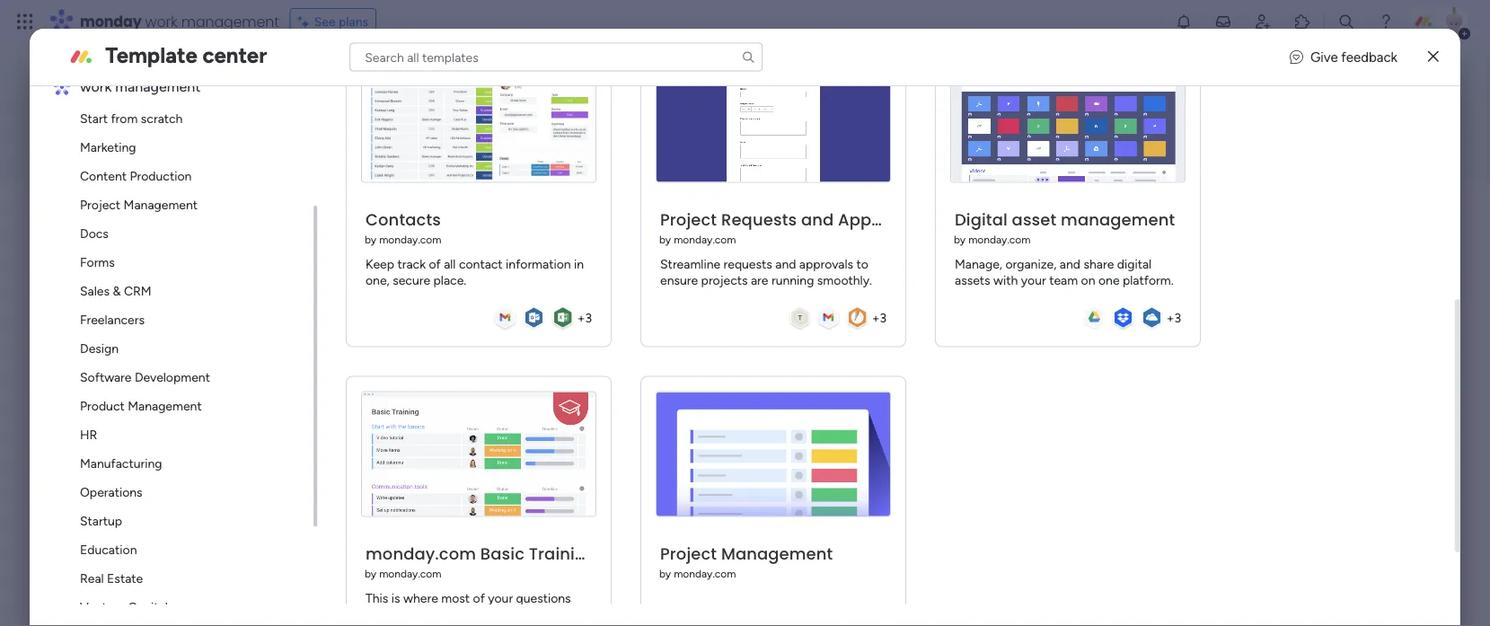 Task type: locate. For each thing, give the bounding box(es) containing it.
basic
[[481, 543, 525, 566]]

2 vertical spatial management
[[1061, 209, 1176, 231]]

content production
[[80, 168, 192, 184]]

management
[[181, 11, 279, 31], [115, 78, 201, 95], [1061, 209, 1176, 231]]

1 vertical spatial management
[[115, 78, 201, 95]]

secure
[[393, 273, 431, 288]]

0 horizontal spatial +
[[578, 311, 585, 326]]

1 + 3 from the left
[[578, 311, 592, 326]]

+ 3 down smoothly.
[[872, 311, 887, 326]]

project inside the project management by monday.com
[[661, 543, 717, 566]]

give feedback
[[1311, 49, 1398, 65]]

&
[[113, 283, 121, 299]]

0 horizontal spatial from
[[111, 111, 138, 126]]

digital asset management by monday.com
[[954, 209, 1176, 246]]

software development
[[80, 370, 210, 385]]

0 vertical spatial management
[[124, 197, 198, 213]]

2 + 3 from the left
[[872, 311, 887, 326]]

and up the team
[[1060, 257, 1081, 272]]

work up start
[[80, 78, 112, 95]]

management
[[124, 197, 198, 213], [128, 399, 202, 414], [722, 543, 833, 566]]

from
[[111, 111, 138, 126], [144, 392, 175, 409]]

1 3 from the left
[[585, 311, 592, 326]]

1 vertical spatial work
[[80, 78, 112, 95]]

from for add
[[144, 392, 175, 409]]

2 horizontal spatial +
[[1167, 311, 1175, 326]]

work inside list box
[[80, 78, 112, 95]]

keep
[[366, 257, 395, 272]]

1 horizontal spatial in
[[574, 257, 584, 272]]

+ 3 for monday.com
[[578, 311, 592, 326]]

work
[[145, 11, 178, 31], [80, 78, 112, 95]]

asset
[[1012, 209, 1057, 231]]

3 + from the left
[[1167, 311, 1175, 326]]

scratch
[[141, 111, 183, 126]]

boards
[[150, 295, 194, 313], [183, 346, 233, 365]]

3 for and
[[880, 311, 887, 326]]

+ 3
[[578, 311, 592, 326], [872, 311, 887, 326], [1167, 311, 1182, 326]]

2 vertical spatial management
[[722, 543, 833, 566]]

0 vertical spatial in
[[574, 257, 584, 272]]

work up template
[[145, 11, 178, 31]]

from inside button
[[144, 392, 175, 409]]

3 for management
[[1175, 311, 1182, 326]]

from inside work management templates element
[[111, 111, 138, 126]]

2 + from the left
[[872, 311, 880, 326]]

design
[[80, 341, 119, 356]]

from down development on the left bottom
[[144, 392, 175, 409]]

and inside project requests and approvals by monday.com
[[802, 209, 834, 231]]

contacts by monday.com
[[365, 209, 442, 246]]

share
[[1084, 257, 1115, 272]]

by
[[365, 233, 377, 246], [660, 233, 672, 246], [954, 233, 966, 246], [365, 568, 377, 581], [660, 568, 672, 581]]

in left this
[[237, 346, 250, 365]]

None field
[[206, 189, 1241, 227]]

0 vertical spatial from
[[111, 111, 138, 126]]

project for and
[[661, 209, 717, 231]]

+ 3 down "platform."
[[1167, 311, 1182, 326]]

1 vertical spatial in
[[237, 346, 250, 365]]

team
[[1050, 273, 1079, 288]]

+ 3 down "description" button
[[578, 311, 592, 326]]

+ down "platform."
[[1167, 311, 1175, 326]]

one
[[1099, 273, 1120, 288]]

add from templates
[[114, 392, 243, 409]]

monday work management
[[80, 11, 279, 31]]

0 horizontal spatial 3
[[585, 311, 592, 326]]

in
[[574, 257, 584, 272], [237, 346, 250, 365]]

see plans button
[[290, 8, 377, 35]]

1 vertical spatial management
[[128, 399, 202, 414]]

digital
[[955, 209, 1008, 231]]

0 horizontal spatial in
[[237, 346, 250, 365]]

digital
[[1118, 257, 1152, 272]]

project inside project requests and approvals by monday.com
[[661, 209, 717, 231]]

give feedback link
[[1290, 47, 1398, 67]]

management inside digital asset management by monday.com
[[1061, 209, 1176, 231]]

management for project management by monday.com
[[722, 543, 833, 566]]

operations
[[80, 485, 143, 500]]

your
[[1022, 273, 1047, 288]]

recent
[[101, 295, 147, 313]]

0 vertical spatial management
[[181, 11, 279, 31]]

in down "description" button
[[574, 257, 584, 272]]

and
[[802, 209, 834, 231], [776, 257, 797, 272], [1060, 257, 1081, 272]]

and for requests
[[802, 209, 834, 231]]

and for organize,
[[1060, 257, 1081, 272]]

boards right recent
[[150, 295, 194, 313]]

0 horizontal spatial + 3
[[578, 311, 592, 326]]

freelancers
[[80, 312, 145, 328]]

1 horizontal spatial and
[[802, 209, 834, 231]]

give
[[1311, 49, 1339, 65]]

this
[[254, 346, 280, 365]]

project for by
[[661, 543, 717, 566]]

from right start
[[111, 111, 138, 126]]

search image
[[742, 50, 756, 64]]

boards right 0
[[183, 346, 233, 365]]

contacts
[[366, 209, 441, 231]]

monday.com inside contacts by monday.com
[[379, 233, 442, 246]]

0
[[169, 346, 180, 365]]

all
[[444, 257, 456, 272]]

see plans
[[314, 14, 369, 29]]

and inside streamline requests and approvals to ensure projects are running smoothly.
[[776, 257, 797, 272]]

management up center
[[181, 11, 279, 31]]

1 horizontal spatial + 3
[[872, 311, 887, 326]]

in inside keep track of all contact information in one, secure place.
[[574, 257, 584, 272]]

3 3 from the left
[[1175, 311, 1182, 326]]

+ down smoothly.
[[872, 311, 880, 326]]

permissions
[[297, 295, 374, 313]]

None search field
[[350, 43, 763, 71]]

2 horizontal spatial + 3
[[1167, 311, 1182, 326]]

center
[[203, 42, 267, 68]]

+ for and
[[872, 311, 880, 326]]

add from templates button
[[100, 382, 257, 418]]

invite members image
[[1254, 13, 1272, 31]]

product
[[80, 399, 125, 414]]

requests
[[722, 209, 797, 231]]

manage, organize, and share digital assets with your team on one platform.
[[955, 257, 1174, 288]]

management inside the project management by monday.com
[[722, 543, 833, 566]]

3
[[585, 311, 592, 326], [880, 311, 887, 326], [1175, 311, 1182, 326]]

plans
[[339, 14, 369, 29]]

content
[[80, 168, 127, 184]]

monday
[[80, 11, 142, 31]]

and inside manage, organize, and share digital assets with your team on one platform.
[[1060, 257, 1081, 272]]

management inside list box
[[115, 78, 201, 95]]

management down template
[[115, 78, 201, 95]]

2 3 from the left
[[880, 311, 887, 326]]

2 horizontal spatial and
[[1060, 257, 1081, 272]]

by inside digital asset management by monday.com
[[954, 233, 966, 246]]

streamline requests and approvals to ensure projects are running smoothly.
[[661, 257, 873, 288]]

you
[[100, 346, 127, 365]]

hr
[[80, 427, 97, 443]]

by inside contacts by monday.com
[[365, 233, 377, 246]]

requests
[[724, 257, 773, 272]]

1 horizontal spatial 3
[[880, 311, 887, 326]]

real
[[80, 571, 104, 586]]

see
[[314, 14, 336, 29]]

and up approvals
[[802, 209, 834, 231]]

0 horizontal spatial and
[[776, 257, 797, 272]]

development
[[135, 370, 210, 385]]

crm
[[124, 283, 152, 299]]

select product image
[[16, 13, 34, 31]]

0 vertical spatial boards
[[150, 295, 194, 313]]

and up running
[[776, 257, 797, 272]]

management up 'digital'
[[1061, 209, 1176, 231]]

monday.com inside digital asset management by monday.com
[[969, 233, 1031, 246]]

1 horizontal spatial from
[[144, 392, 175, 409]]

0 vertical spatial work
[[145, 11, 178, 31]]

v2 user feedback image
[[1290, 47, 1304, 67]]

help image
[[1377, 13, 1395, 31]]

streamline
[[661, 257, 721, 272]]

+ down "description" button
[[578, 311, 585, 326]]

+
[[578, 311, 585, 326], [872, 311, 880, 326], [1167, 311, 1175, 326]]

software
[[80, 370, 132, 385]]

project
[[80, 197, 121, 213], [661, 209, 717, 231], [661, 543, 717, 566]]

+ for management
[[1167, 311, 1175, 326]]

1 horizontal spatial +
[[872, 311, 880, 326]]

2 horizontal spatial 3
[[1175, 311, 1182, 326]]

1 vertical spatial from
[[144, 392, 175, 409]]

ruby anderson image
[[1440, 7, 1469, 36]]

Search all templates search field
[[350, 43, 763, 71]]

1 + from the left
[[578, 311, 585, 326]]

projects
[[702, 273, 748, 288]]

3 + 3 from the left
[[1167, 311, 1182, 326]]

0 horizontal spatial work
[[80, 78, 112, 95]]

by inside monday.com basic training by monday.com
[[365, 568, 377, 581]]

templates
[[178, 392, 243, 409]]

3 for monday.com
[[585, 311, 592, 326]]

are
[[751, 273, 769, 288]]



Task type: describe. For each thing, give the bounding box(es) containing it.
search everything image
[[1338, 13, 1356, 31]]

assets
[[955, 273, 991, 288]]

one,
[[366, 273, 390, 288]]

venture
[[80, 600, 125, 615]]

project management by monday.com
[[660, 543, 833, 581]]

apps image
[[1294, 13, 1312, 31]]

marketing
[[80, 140, 136, 155]]

with
[[994, 273, 1019, 288]]

monday.com inside project requests and approvals by monday.com
[[674, 233, 737, 246]]

you have 0 boards in this workspace
[[100, 346, 362, 365]]

of
[[429, 257, 441, 272]]

recent boards
[[101, 295, 194, 313]]

ensure
[[661, 273, 698, 288]]

feedback
[[1342, 49, 1398, 65]]

by inside project requests and approvals by monday.com
[[660, 233, 672, 246]]

project requests and approvals by monday.com
[[660, 209, 922, 246]]

education
[[80, 542, 137, 558]]

inbox image
[[1215, 13, 1233, 31]]

work management templates element
[[48, 104, 314, 626]]

startup
[[80, 514, 122, 529]]

to
[[857, 257, 869, 272]]

manufacturing
[[80, 456, 162, 471]]

from for start
[[111, 111, 138, 126]]

contact
[[459, 257, 503, 272]]

template
[[105, 42, 197, 68]]

work management
[[80, 78, 201, 95]]

description
[[299, 231, 362, 247]]

monday.com basic training by monday.com
[[365, 543, 597, 581]]

organize,
[[1006, 257, 1057, 272]]

production
[[130, 168, 192, 184]]

smoothly.
[[818, 273, 873, 288]]

start
[[80, 111, 108, 126]]

management for digital
[[1061, 209, 1176, 231]]

capital
[[128, 600, 168, 615]]

running
[[772, 273, 815, 288]]

1 horizontal spatial work
[[145, 11, 178, 31]]

information
[[506, 257, 571, 272]]

and for requests
[[776, 257, 797, 272]]

+ for monday.com
[[578, 311, 585, 326]]

real estate
[[80, 571, 143, 586]]

on
[[1082, 273, 1096, 288]]

approvals
[[800, 257, 854, 272]]

management for project management
[[124, 197, 198, 213]]

template center
[[105, 42, 267, 68]]

sales & crm
[[80, 283, 152, 299]]

management for monday
[[181, 11, 279, 31]]

place.
[[434, 273, 467, 288]]

work management list box
[[37, 61, 317, 626]]

by inside the project management by monday.com
[[660, 568, 672, 581]]

monday.com inside the project management by monday.com
[[674, 568, 737, 581]]

track
[[398, 257, 426, 272]]

1 vertical spatial boards
[[183, 346, 233, 365]]

close image
[[1428, 50, 1439, 63]]

estate
[[107, 571, 143, 586]]

+ 3 for and
[[872, 311, 887, 326]]

project management
[[80, 197, 198, 213]]

start from scratch
[[80, 111, 183, 126]]

management for product management
[[128, 399, 202, 414]]

training
[[529, 543, 597, 566]]

forms
[[80, 255, 115, 270]]

description button
[[205, 228, 924, 250]]

product management
[[80, 399, 202, 414]]

venture capital
[[80, 600, 168, 615]]

project inside work management templates element
[[80, 197, 121, 213]]

platform.
[[1123, 273, 1174, 288]]

add
[[114, 392, 141, 409]]

keep track of all contact information in one, secure place.
[[366, 257, 584, 288]]

have
[[131, 346, 165, 365]]

manage,
[[955, 257, 1003, 272]]

+ 3 for management
[[1167, 311, 1182, 326]]

workspace
[[284, 346, 362, 365]]

notifications image
[[1175, 13, 1193, 31]]

docs
[[80, 226, 109, 241]]



Task type: vqa. For each thing, say whether or not it's contained in the screenshot.
First
no



